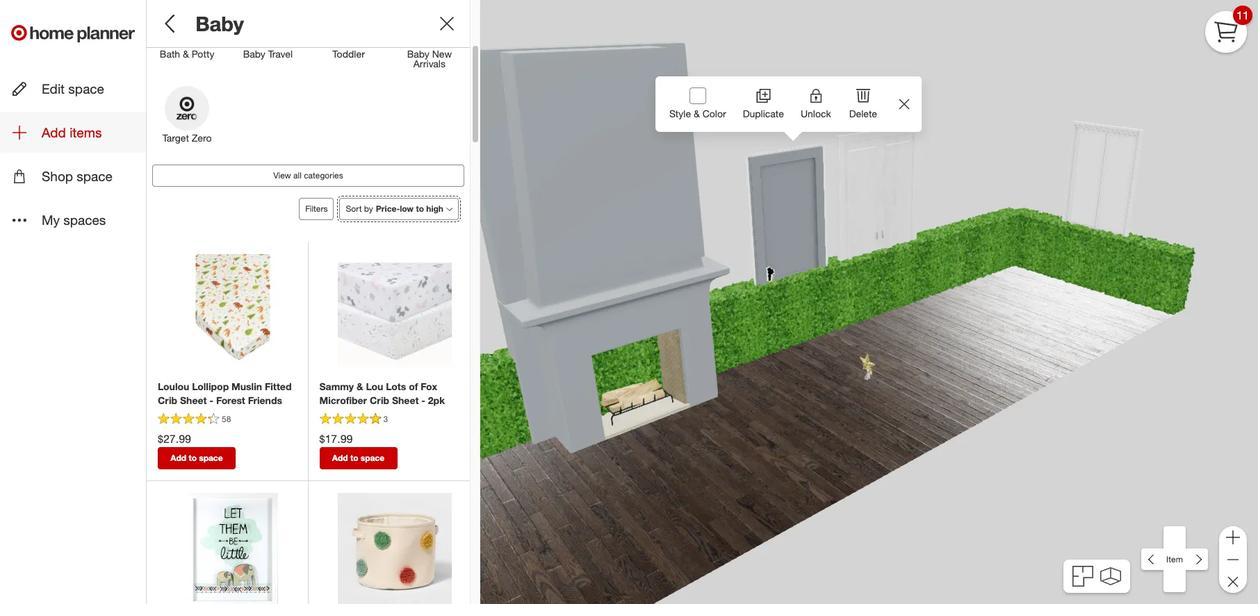 Task type: vqa. For each thing, say whether or not it's contained in the screenshot.
'Ad'
no



Task type: describe. For each thing, give the bounding box(es) containing it.
- inside the sammy & lou lots of fox microfiber crib sheet - 2pk
[[421, 395, 425, 407]]

sheet inside the sammy & lou lots of fox microfiber crib sheet - 2pk
[[392, 395, 419, 407]]

$17.99
[[319, 432, 353, 446]]

crib inside loulou lollipop muslin fitted crib sheet - forest friends
[[158, 395, 177, 407]]

$27.99 add to space
[[158, 432, 223, 464]]

shop space button
[[0, 156, 146, 197]]

baby travel
[[243, 48, 293, 60]]

space right shop
[[77, 168, 113, 184]]

to for $27.99
[[189, 453, 197, 464]]

tufted canvas storage bin - cloud island™ polka dot m image
[[338, 494, 452, 605]]

arrivals
[[413, 58, 446, 70]]

loulou lollipop muslin fitted crib sheet - forest friends image
[[176, 255, 290, 369]]

new
[[432, 48, 452, 60]]

unlock
[[801, 108, 831, 120]]

home planner landing page image
[[11, 11, 135, 56]]

add items button
[[0, 112, 146, 153]]

2 horizontal spatial to
[[416, 204, 424, 214]]

baby for baby travel
[[243, 48, 265, 60]]

add to space button for $27.99
[[158, 448, 236, 470]]

3
[[383, 415, 388, 425]]

& for style
[[694, 108, 700, 120]]

shop
[[42, 168, 73, 184]]

toddler
[[333, 48, 365, 60]]

target zero
[[162, 132, 212, 144]]

high
[[426, 204, 444, 214]]

add for $27.99
[[171, 453, 186, 464]]

- inside loulou lollipop muslin fitted crib sheet - forest friends
[[209, 395, 213, 407]]

style
[[670, 108, 691, 120]]

of
[[409, 381, 418, 393]]

crib inside the sammy & lou lots of fox microfiber crib sheet - 2pk
[[370, 395, 389, 407]]

style & color button
[[661, 76, 735, 132]]

baby for baby
[[195, 11, 244, 36]]

11 button
[[1205, 6, 1253, 53]]

baby travel button
[[228, 1, 308, 75]]

by
[[364, 204, 373, 214]]

delete button
[[840, 76, 887, 129]]

to for $17.99
[[350, 453, 358, 464]]

view all categories
[[273, 170, 343, 181]]

view
[[273, 170, 291, 181]]

sheet inside loulou lollipop muslin fitted crib sheet - forest friends
[[180, 395, 207, 407]]

edit space
[[42, 81, 104, 97]]

price-
[[376, 204, 400, 214]]

target zero image
[[165, 86, 209, 131]]

muslin
[[232, 381, 262, 393]]

bath
[[160, 48, 180, 60]]

fitted
[[265, 381, 292, 393]]

bath & potty image
[[165, 2, 209, 47]]

style & color
[[670, 108, 726, 120]]

travel
[[268, 48, 293, 60]]

color
[[703, 108, 726, 120]]

my spaces button
[[0, 200, 146, 241]]

baby new arrivals
[[407, 48, 452, 70]]

duplicate button
[[735, 76, 792, 129]]

view all categories button
[[152, 165, 464, 187]]



Task type: locate. For each thing, give the bounding box(es) containing it.
1 horizontal spatial -
[[421, 395, 425, 407]]

0 vertical spatial &
[[183, 48, 189, 60]]

space down 58
[[199, 453, 223, 464]]

sheet down lollipop
[[180, 395, 207, 407]]

2 horizontal spatial &
[[694, 108, 700, 120]]

target
[[162, 132, 189, 144]]

sammy & lou lots of fox microfiber crib sheet - 2pk image
[[338, 255, 452, 369]]

- down lollipop
[[209, 395, 213, 407]]

crib down lou
[[370, 395, 389, 407]]

2 horizontal spatial add
[[332, 453, 348, 464]]

forest
[[216, 395, 245, 407]]

sort by price-low to high
[[346, 204, 444, 214]]

11
[[1237, 8, 1249, 22]]

potty
[[192, 48, 214, 60]]

1 horizontal spatial sheet
[[392, 395, 419, 407]]

add inside the $17.99 add to space
[[332, 453, 348, 464]]

1 sheet from the left
[[180, 395, 207, 407]]

0 horizontal spatial add to space button
[[158, 448, 236, 470]]

categories
[[304, 170, 343, 181]]

add for $17.99
[[332, 453, 348, 464]]

2 - from the left
[[421, 395, 425, 407]]

add down $17.99
[[332, 453, 348, 464]]

add to space button
[[158, 448, 236, 470], [319, 448, 397, 470]]

all
[[293, 170, 302, 181]]

baby inside baby travel button
[[243, 48, 265, 60]]

1 add to space button from the left
[[158, 448, 236, 470]]

2 sheet from the left
[[392, 395, 419, 407]]

edit space button
[[0, 68, 146, 109]]

space down 3
[[361, 453, 385, 464]]

baby up potty
[[195, 11, 244, 36]]

sammy & lou lots of fox microfiber crib sheet - 2pk
[[319, 381, 445, 407]]

-
[[209, 395, 213, 407], [421, 395, 425, 407]]

delete
[[849, 108, 877, 120]]

space
[[68, 81, 104, 97], [77, 168, 113, 184], [199, 453, 223, 464], [361, 453, 385, 464]]

- left 2pk
[[421, 395, 425, 407]]

microfiber
[[319, 395, 367, 407]]

target zero button
[[147, 86, 228, 159]]

move asset east by 6" image
[[1186, 549, 1208, 571]]

1 horizontal spatial add
[[171, 453, 186, 464]]

space inside "$27.99 add to space"
[[199, 453, 223, 464]]

add items
[[42, 125, 102, 141]]

baby inside baby new arrivals
[[407, 48, 430, 60]]

sort
[[346, 204, 362, 214]]

& right bath
[[183, 48, 189, 60]]

space inside the $17.99 add to space
[[361, 453, 385, 464]]

1 horizontal spatial crib
[[370, 395, 389, 407]]

sammy
[[319, 381, 354, 393]]

1 horizontal spatial to
[[350, 453, 358, 464]]

& left lou
[[357, 381, 363, 393]]

move asset west by 6" image
[[1142, 549, 1164, 571]]

lots
[[386, 381, 406, 393]]

items
[[70, 125, 102, 141]]

baby left new
[[407, 48, 430, 60]]

&
[[183, 48, 189, 60], [694, 108, 700, 120], [357, 381, 363, 393]]

0 horizontal spatial sheet
[[180, 395, 207, 407]]

add to space button for $17.99
[[319, 448, 397, 470]]

lollipop
[[192, 381, 229, 393]]

lou
[[366, 381, 383, 393]]

shop space
[[42, 168, 113, 184]]

baby new arrivals button
[[389, 1, 470, 75]]

0 horizontal spatial add
[[42, 125, 66, 141]]

loulou lollipop muslin fitted crib sheet - forest friends button
[[158, 380, 296, 408]]

2 vertical spatial &
[[357, 381, 363, 393]]

to inside "$27.99 add to space"
[[189, 453, 197, 464]]

top view button icon image
[[1073, 567, 1094, 587]]

baby for baby new arrivals
[[407, 48, 430, 60]]

item
[[1167, 555, 1183, 565]]

unlock button
[[792, 76, 840, 129]]

low
[[400, 204, 414, 214]]

bath & potty button
[[147, 1, 228, 75]]

crib
[[158, 395, 177, 407], [370, 395, 389, 407]]

loulou
[[158, 381, 189, 393]]

roommates framed wall poster prints be little image
[[176, 494, 290, 605]]

2 crib from the left
[[370, 395, 389, 407]]

add left items
[[42, 125, 66, 141]]

filters
[[305, 204, 328, 214]]

0 horizontal spatial -
[[209, 395, 213, 407]]

spaces
[[63, 212, 106, 228]]

1 horizontal spatial add to space button
[[319, 448, 397, 470]]

to down $17.99
[[350, 453, 358, 464]]

add down $27.99
[[171, 453, 186, 464]]

& right style
[[694, 108, 700, 120]]

baby new arrivals image
[[407, 2, 452, 47]]

58
[[222, 415, 231, 425]]

edit
[[42, 81, 65, 97]]

& inside the sammy & lou lots of fox microfiber crib sheet - 2pk
[[357, 381, 363, 393]]

$17.99 add to space
[[319, 432, 385, 464]]

baby
[[195, 11, 244, 36], [243, 48, 265, 60], [407, 48, 430, 60]]

fox
[[421, 381, 437, 393]]

& for bath
[[183, 48, 189, 60]]

friends
[[248, 395, 282, 407]]

to
[[416, 204, 424, 214], [189, 453, 197, 464], [350, 453, 358, 464]]

add inside button
[[42, 125, 66, 141]]

2 add to space button from the left
[[319, 448, 397, 470]]

front view button icon image
[[1100, 568, 1121, 586]]

sheet down the of on the left
[[392, 395, 419, 407]]

to down $27.99
[[189, 453, 197, 464]]

loulou lollipop muslin fitted crib sheet - forest friends
[[158, 381, 292, 407]]

0 horizontal spatial crib
[[158, 395, 177, 407]]

add inside "$27.99 add to space"
[[171, 453, 186, 464]]

1 horizontal spatial &
[[357, 381, 363, 393]]

0 horizontal spatial to
[[189, 453, 197, 464]]

my
[[42, 212, 60, 228]]

1 vertical spatial &
[[694, 108, 700, 120]]

1 crib from the left
[[158, 395, 177, 407]]

$27.99
[[158, 432, 191, 446]]

filters button
[[299, 198, 334, 220]]

my spaces
[[42, 212, 106, 228]]

to inside the $17.99 add to space
[[350, 453, 358, 464]]

& for sammy
[[357, 381, 363, 393]]

crib down loulou
[[158, 395, 177, 407]]

1 - from the left
[[209, 395, 213, 407]]

add to space button down $17.99
[[319, 448, 397, 470]]

add to space button down $27.99
[[158, 448, 236, 470]]

space right edit
[[68, 81, 104, 97]]

2pk
[[428, 395, 445, 407]]

bath & potty
[[160, 48, 214, 60]]

duplicate
[[743, 108, 784, 120]]

sheet
[[180, 395, 207, 407], [392, 395, 419, 407]]

to right low
[[416, 204, 424, 214]]

zero
[[192, 132, 212, 144]]

sammy & lou lots of fox microfiber crib sheet - 2pk button
[[319, 380, 459, 408]]

add
[[42, 125, 66, 141], [171, 453, 186, 464], [332, 453, 348, 464]]

baby left travel
[[243, 48, 265, 60]]

0 horizontal spatial &
[[183, 48, 189, 60]]

toddler button
[[308, 1, 389, 75]]



